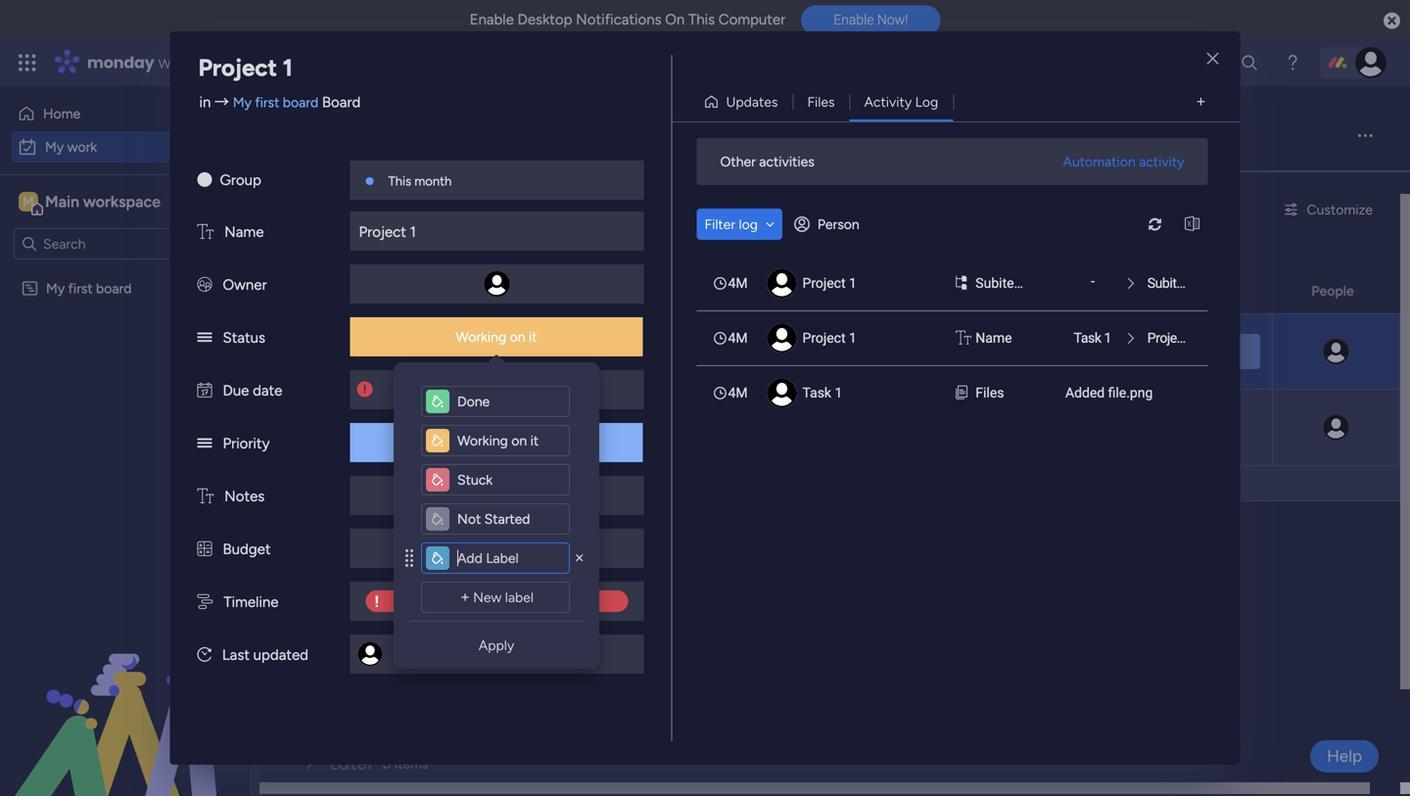 Task type: describe. For each thing, give the bounding box(es) containing it.
my inside list box
[[46, 280, 65, 297]]

action items
[[461, 489, 533, 504]]

1 button
[[395, 324, 408, 401]]

later 0 items
[[330, 751, 428, 776]]

today
[[330, 540, 386, 565]]

board down dates
[[376, 325, 412, 341]]

1 vertical spatial files
[[976, 385, 1004, 401]]

week for this week
[[371, 610, 417, 635]]

notifications
[[576, 11, 662, 28]]

monday
[[87, 51, 154, 73]]

add
[[332, 475, 357, 492]]

help button
[[1310, 740, 1379, 773]]

first inside list box
[[68, 280, 93, 297]]

1 horizontal spatial priority
[[1170, 283, 1216, 299]]

nov 16, 2023 for v2 overdue deadline image
[[460, 382, 534, 398]]

1 horizontal spatial status
[[1020, 283, 1060, 299]]

help
[[1327, 746, 1362, 766]]

1 horizontal spatial it
[[1076, 343, 1084, 360]]

$100
[[483, 541, 511, 557]]

dapulse date column image
[[197, 382, 212, 400]]

4 add label field from the top
[[453, 547, 565, 569]]

last updated
[[222, 646, 308, 664]]

new label
[[473, 589, 534, 606]]

activity
[[864, 94, 912, 110]]

1 this month button from the top
[[431, 322, 511, 344]]

item inside new item "button"
[[329, 201, 356, 218]]

workspace
[[83, 192, 161, 211]]

1 inside button
[[579, 401, 584, 418]]

updated
[[253, 646, 308, 664]]

person
[[818, 216, 860, 233]]

items inside the later 0 items
[[394, 756, 428, 772]]

project 1 inside button
[[531, 401, 584, 418]]

automation activity button
[[1055, 146, 1192, 177]]

main
[[45, 192, 79, 211]]

dapulse numbers column image
[[197, 541, 212, 558]]

this right on on the left of page
[[688, 11, 715, 28]]

my work option
[[12, 131, 238, 163]]

management
[[198, 51, 304, 73]]

16, for v2 overdue deadline icon
[[880, 344, 896, 359]]

files inside button
[[807, 94, 835, 110]]

today 0 items
[[330, 540, 440, 565]]

4m for subitems
[[728, 275, 748, 291]]

log
[[915, 94, 938, 110]]

enable now!
[[834, 12, 908, 28]]

0 horizontal spatial subitem 1
[[350, 429, 419, 448]]

files button
[[793, 86, 850, 118]]

workspace selection element
[[19, 190, 164, 215]]

nov 16, 2023 for v2 overdue deadline icon
[[853, 344, 928, 359]]

next week 0 items
[[330, 681, 474, 706]]

month inside project 1 dialog
[[414, 173, 452, 189]]

hide
[[605, 201, 634, 218]]

0 inside next week 0 items
[[428, 685, 437, 702]]

board down 1 button
[[376, 401, 412, 418]]

+
[[320, 475, 329, 492]]

other activities
[[720, 153, 815, 170]]

this up next
[[330, 610, 366, 635]]

in → my first board board
[[199, 94, 361, 111]]

1 vertical spatial task
[[803, 385, 831, 401]]

other
[[720, 153, 756, 170]]

notes
[[224, 488, 265, 505]]

my inside in → my first board board
[[233, 94, 252, 111]]

1 vertical spatial my first board
[[326, 325, 412, 341]]

items inside project 1 dialog
[[502, 489, 533, 504]]

board
[[322, 94, 361, 111]]

desktop
[[518, 11, 572, 28]]

activity log button
[[850, 86, 953, 118]]

log
[[739, 216, 758, 233]]

dates
[[373, 281, 425, 306]]

my first board link
[[233, 94, 318, 111]]

1 inside button
[[399, 355, 404, 369]]

hide button
[[570, 194, 642, 225]]

date
[[253, 382, 282, 400]]

enable for enable now!
[[834, 12, 874, 28]]

my up add
[[326, 401, 345, 418]]

Search in workspace field
[[41, 233, 164, 255]]

months
[[409, 646, 452, 662]]

0 vertical spatial task 1
[[1074, 330, 1111, 346]]

first down v2 overdue deadline image
[[348, 401, 373, 418]]

16, for v2 overdue deadline image
[[487, 382, 502, 398]]

low inside project 1 dialog
[[484, 434, 509, 451]]

0 inside this week 0 items
[[425, 615, 434, 631]]

first down past
[[348, 325, 373, 341]]

new for new item
[[297, 201, 325, 218]]

0 horizontal spatial task 1
[[803, 385, 843, 401]]

v2 overdue deadline image
[[357, 380, 373, 399]]

my work link
[[12, 131, 238, 163]]

select product image
[[18, 53, 37, 72]]

person button
[[786, 209, 871, 240]]

2 add label field from the top
[[453, 430, 565, 451]]

it inside project 1 dialog
[[529, 329, 537, 345]]

this down the 2
[[437, 325, 462, 341]]

search image
[[527, 202, 542, 217]]

monday marketplace image
[[1192, 53, 1211, 72]]

0 inside the later 0 items
[[382, 756, 391, 772]]

customize
[[1307, 201, 1373, 218]]

work
[[341, 113, 420, 157]]

2 vertical spatial my first board
[[326, 401, 412, 418]]

board inside in → my first board board
[[283, 94, 318, 111]]

help image
[[1283, 53, 1302, 72]]

work for monday
[[158, 51, 193, 73]]

export to excel image
[[1177, 217, 1208, 232]]

my work
[[289, 113, 420, 157]]

action
[[461, 489, 499, 504]]

Filter dashboard by text search field
[[372, 194, 550, 225]]

2
[[433, 285, 441, 302]]

owner
[[223, 276, 267, 294]]

search everything image
[[1240, 53, 1259, 72]]

home link
[[12, 98, 238, 129]]

4
[[398, 646, 406, 662]]

past
[[330, 281, 369, 306]]

in
[[199, 94, 211, 111]]

0 vertical spatial dapulse text column image
[[197, 223, 214, 241]]

1 my first board button from the top
[[320, 322, 418, 344]]

dapulse close image
[[1384, 11, 1400, 31]]

group
[[220, 171, 261, 189]]

filter
[[705, 216, 736, 233]]

computer
[[719, 11, 786, 28]]

label
[[505, 589, 534, 606]]

2023 for v2 overdue deadline image
[[505, 382, 534, 398]]

updates
[[726, 94, 778, 110]]

activities
[[759, 153, 815, 170]]

new item
[[297, 201, 356, 218]]

my down board
[[289, 113, 334, 157]]

1 vertical spatial item
[[361, 475, 388, 492]]

monday work management
[[87, 51, 304, 73]]

+ add item
[[320, 475, 388, 492]]

2 this month button from the top
[[431, 399, 511, 420]]

due date
[[223, 382, 282, 400]]



Task type: vqa. For each thing, say whether or not it's contained in the screenshot.
the left Chart
no



Task type: locate. For each thing, give the bounding box(es) containing it.
new left label
[[473, 589, 502, 606]]

1 vertical spatial low
[[484, 434, 509, 451]]

status right v2 subtasks column small image
[[1020, 283, 1060, 299]]

my first board button up + add item
[[320, 399, 418, 420]]

2023 up project 1 button
[[505, 382, 534, 398]]

on
[[665, 11, 685, 28]]

my first board down past
[[326, 325, 412, 341]]

dapulse text column image up the v2 file column icon
[[956, 328, 971, 349]]

my down home
[[45, 139, 64, 155]]

1 vertical spatial work
[[67, 139, 97, 155]]

item
[[329, 201, 356, 218], [361, 475, 388, 492]]

2023 right v2 overdue deadline icon
[[899, 344, 928, 359]]

1 vertical spatial 16,
[[487, 382, 502, 398]]

item down my work
[[329, 201, 356, 218]]

0 horizontal spatial item
[[329, 201, 356, 218]]

1 horizontal spatial nov 16, 2023
[[853, 344, 928, 359]]

0 vertical spatial task
[[1074, 330, 1101, 346]]

2023 inside project 1 dialog
[[505, 382, 534, 398]]

4m for name
[[728, 330, 748, 346]]

new down my work
[[297, 201, 325, 218]]

1 vertical spatial name
[[976, 330, 1012, 346]]

1 vertical spatial my first board button
[[320, 399, 418, 420]]

1 vertical spatial 4m
[[728, 330, 748, 346]]

my first board list box
[[0, 268, 250, 569]]

1 vertical spatial nov
[[460, 382, 483, 398]]

1 horizontal spatial working
[[1003, 343, 1053, 360]]

m
[[23, 193, 34, 210]]

updates button
[[696, 86, 793, 118]]

on inside project 1 dialog
[[510, 329, 525, 345]]

0 horizontal spatial files
[[807, 94, 835, 110]]

→
[[215, 94, 229, 111]]

first down management
[[255, 94, 279, 111]]

items inside past dates 2 items
[[444, 285, 478, 302]]

1 horizontal spatial nov
[[853, 344, 877, 359]]

0 horizontal spatial new
[[297, 201, 325, 218]]

angle down image
[[766, 217, 775, 231]]

my inside option
[[45, 139, 64, 155]]

files right the v2 file column icon
[[976, 385, 1004, 401]]

status right v2 status image at the top
[[223, 329, 265, 347]]

0 vertical spatial nov 16, 2023
[[853, 344, 928, 359]]

2 vertical spatial month
[[465, 401, 505, 418]]

subitem down v2 overdue deadline image
[[350, 429, 409, 448]]

0 horizontal spatial working
[[456, 329, 506, 345]]

added file.png
[[1065, 385, 1153, 401]]

3 add label field from the top
[[453, 469, 565, 491]]

0 horizontal spatial 2023
[[505, 382, 534, 398]]

work for my
[[67, 139, 97, 155]]

work down home
[[67, 139, 97, 155]]

subitem 1 down export to excel image
[[1147, 275, 1205, 291]]

status
[[1020, 283, 1060, 299], [223, 329, 265, 347]]

1 horizontal spatial work
[[158, 51, 193, 73]]

0 horizontal spatial working on it
[[456, 329, 537, 345]]

task 1 up added
[[1074, 330, 1111, 346]]

files left activity
[[807, 94, 835, 110]]

apply
[[479, 637, 514, 654]]

subitem inside project 1 dialog
[[1147, 275, 1195, 291]]

1 horizontal spatial new
[[473, 589, 502, 606]]

0 vertical spatial subitem 1
[[1147, 275, 1205, 291]]

this month up filter dashboard by text search box
[[388, 173, 452, 189]]

board down search in workspace field
[[96, 280, 132, 297]]

0 vertical spatial name
[[224, 223, 264, 241]]

apply button
[[409, 630, 584, 661]]

1 vertical spatial task 1
[[803, 385, 843, 401]]

1 horizontal spatial dapulse text column image
[[956, 328, 971, 349]]

0 horizontal spatial task
[[803, 385, 831, 401]]

0 vertical spatial this month button
[[431, 322, 511, 344]]

None search field
[[372, 194, 550, 225]]

enable inside button
[[834, 12, 874, 28]]

subitem down refresh icon
[[1147, 275, 1195, 291]]

0 vertical spatial status
[[1020, 283, 1060, 299]]

0 horizontal spatial status
[[223, 329, 265, 347]]

v2 subtasks column small image
[[956, 273, 967, 294]]

1 horizontal spatial low
[[1183, 343, 1209, 360]]

1 vertical spatial month
[[465, 325, 505, 341]]

2 enable from the left
[[834, 12, 874, 28]]

month right 1 button
[[465, 325, 505, 341]]

0 vertical spatial files
[[807, 94, 835, 110]]

1 vertical spatial nov 16, 2023
[[460, 382, 534, 398]]

items inside next week 0 items
[[440, 685, 474, 702]]

0 vertical spatial subitem
[[1147, 275, 1195, 291]]

1 vertical spatial dapulse text column image
[[956, 328, 971, 349]]

project 1 button
[[525, 399, 590, 420]]

name down the subitems
[[976, 330, 1012, 346]]

0 vertical spatial priority
[[1170, 283, 1216, 299]]

v2 status image
[[197, 435, 212, 452]]

working on it
[[456, 329, 537, 345], [1003, 343, 1084, 360]]

Add Label field
[[453, 391, 565, 412], [453, 430, 565, 451], [453, 469, 565, 491], [453, 547, 565, 569]]

0 inside today 0 items
[[394, 544, 402, 561]]

list box containing 4m
[[697, 256, 1208, 420]]

new item button
[[289, 194, 364, 225]]

my work
[[45, 139, 97, 155]]

my first board button down past
[[320, 322, 418, 344]]

project 1 dialog
[[0, 0, 1410, 796]]

item right add
[[361, 475, 388, 492]]

items
[[444, 285, 478, 302], [502, 489, 533, 504], [406, 544, 440, 561], [437, 615, 471, 631], [440, 685, 474, 702], [394, 756, 428, 772]]

dapulse text column image
[[197, 223, 214, 241], [956, 328, 971, 349]]

1 vertical spatial priority
[[223, 435, 270, 452]]

nov 16, 2023 inside project 1 dialog
[[460, 382, 534, 398]]

this down work
[[388, 173, 411, 189]]

working right 1 button
[[456, 329, 506, 345]]

nov 16, 2023
[[853, 344, 928, 359], [460, 382, 534, 398]]

0 horizontal spatial work
[[67, 139, 97, 155]]

month
[[414, 173, 452, 189], [465, 325, 505, 341], [465, 401, 505, 418]]

list box
[[697, 256, 1208, 420]]

items inside today 0 items
[[406, 544, 440, 561]]

0 vertical spatial 4m
[[728, 275, 748, 291]]

items right today
[[406, 544, 440, 561]]

Default Label field
[[453, 508, 565, 530]]

working on it inside project 1 dialog
[[456, 329, 537, 345]]

0 vertical spatial my first board
[[46, 280, 132, 297]]

people
[[1312, 283, 1354, 299]]

0 horizontal spatial 16,
[[487, 382, 502, 398]]

next
[[330, 681, 369, 706]]

subitem 1 inside project 1 dialog
[[1147, 275, 1205, 291]]

last
[[222, 646, 250, 664]]

items up the ago
[[437, 615, 471, 631]]

my first board button
[[320, 322, 418, 344], [320, 399, 418, 420]]

automation activity
[[1063, 153, 1184, 170]]

16, right v2 overdue deadline icon
[[880, 344, 896, 359]]

0 horizontal spatial low
[[484, 434, 509, 451]]

this month button
[[431, 322, 511, 344], [431, 399, 511, 420]]

priority inside project 1 dialog
[[223, 435, 270, 452]]

0 vertical spatial new
[[297, 201, 325, 218]]

1 vertical spatial status
[[223, 329, 265, 347]]

this week 0 items
[[330, 610, 471, 635]]

automation
[[1063, 153, 1136, 170]]

this month button right 1 button
[[431, 399, 511, 420]]

refresh image
[[1139, 217, 1171, 232]]

enable left desktop
[[470, 11, 514, 28]]

1 horizontal spatial 2023
[[899, 344, 928, 359]]

task 1
[[1074, 330, 1111, 346], [803, 385, 843, 401]]

v2 sun image
[[197, 171, 212, 189]]

1 horizontal spatial on
[[1057, 343, 1072, 360]]

1 horizontal spatial task
[[1074, 330, 1101, 346]]

0 horizontal spatial enable
[[470, 11, 514, 28]]

first down search in workspace field
[[68, 280, 93, 297]]

month for 2nd this month button from the bottom
[[465, 325, 505, 341]]

1 horizontal spatial subitem 1
[[1147, 275, 1205, 291]]

nov right v2 overdue deadline icon
[[853, 344, 877, 359]]

my first board down search in workspace field
[[46, 280, 132, 297]]

0 up months
[[425, 615, 434, 631]]

add view image
[[1197, 95, 1205, 109]]

month left project 1 button
[[465, 401, 505, 418]]

it
[[529, 329, 537, 345], [1076, 343, 1084, 360]]

1 4m from the top
[[728, 275, 748, 291]]

working down the subitems
[[1003, 343, 1053, 360]]

close image
[[1207, 52, 1219, 66]]

home
[[43, 105, 80, 122]]

filter log
[[705, 216, 758, 233]]

my down past
[[326, 325, 345, 341]]

nov inside project 1 dialog
[[460, 382, 483, 398]]

this month down the 2
[[437, 325, 505, 341]]

dapulse text column image
[[197, 488, 214, 505]]

added
[[1065, 385, 1105, 401]]

this month for 2nd this month button from the bottom
[[437, 325, 505, 341]]

1 vertical spatial new
[[473, 589, 502, 606]]

2 vertical spatial this month
[[437, 401, 505, 418]]

0 horizontal spatial subitem
[[350, 429, 409, 448]]

new inside button
[[473, 589, 502, 606]]

1 vertical spatial week
[[374, 681, 420, 706]]

nov right 1 button
[[460, 382, 483, 398]]

budget
[[223, 541, 271, 558]]

my down search in workspace field
[[46, 280, 65, 297]]

nov for v2 overdue deadline image
[[460, 382, 483, 398]]

task down v2 overdue deadline icon
[[803, 385, 831, 401]]

week
[[371, 610, 417, 635], [374, 681, 420, 706]]

my first board inside list box
[[46, 280, 132, 297]]

v2 status image
[[197, 329, 212, 347]]

0 vertical spatial item
[[329, 201, 356, 218]]

this inside project 1 dialog
[[388, 173, 411, 189]]

later
[[330, 751, 374, 776]]

dapulse text column image down v2 sun icon
[[197, 223, 214, 241]]

0 right the later
[[382, 756, 391, 772]]

lottie animation element
[[0, 598, 250, 796]]

task up added
[[1074, 330, 1101, 346]]

nov for v2 overdue deadline icon
[[853, 344, 877, 359]]

0 horizontal spatial on
[[510, 329, 525, 345]]

john smith image
[[1355, 47, 1387, 78]]

16, inside project 1 dialog
[[487, 382, 502, 398]]

v2 file column image
[[956, 383, 967, 403]]

lottie animation image
[[0, 598, 250, 796]]

this month button down the 2
[[431, 322, 511, 344]]

priority down export to excel image
[[1170, 283, 1216, 299]]

3 4m from the top
[[728, 385, 748, 401]]

v2 overdue deadline image
[[822, 342, 837, 361]]

1 vertical spatial 2023
[[505, 382, 534, 398]]

0 horizontal spatial dapulse text column image
[[197, 223, 214, 241]]

1 vertical spatial this month
[[437, 325, 505, 341]]

enable now! button
[[801, 5, 940, 35]]

working on it up added
[[1003, 343, 1084, 360]]

0 horizontal spatial it
[[529, 329, 537, 345]]

items right the later
[[394, 756, 428, 772]]

this up action
[[437, 401, 462, 418]]

enable desktop notifications on this computer
[[470, 11, 786, 28]]

month for second this month button from the top
[[465, 401, 505, 418]]

1 add label field from the top
[[453, 391, 565, 412]]

0
[[394, 544, 402, 561], [425, 615, 434, 631], [428, 685, 437, 702], [382, 756, 391, 772]]

2 my first board button from the top
[[320, 399, 418, 420]]

2 vertical spatial 4m
[[728, 385, 748, 401]]

main workspace
[[45, 192, 161, 211]]

due
[[223, 382, 249, 400]]

activity log
[[864, 94, 938, 110]]

this month inside project 1 dialog
[[388, 173, 452, 189]]

it up added
[[1076, 343, 1084, 360]]

items up default label field
[[502, 489, 533, 504]]

4m for files
[[728, 385, 748, 401]]

month up filter dashboard by text search box
[[414, 173, 452, 189]]

1 horizontal spatial 16,
[[880, 344, 896, 359]]

1 horizontal spatial name
[[976, 330, 1012, 346]]

0 vertical spatial my first board button
[[320, 322, 418, 344]]

0 vertical spatial low
[[1183, 343, 1209, 360]]

first inside in → my first board board
[[255, 94, 279, 111]]

dapulse timeline column image
[[197, 593, 213, 611]]

1 vertical spatial subitem
[[350, 429, 409, 448]]

enable left now!
[[834, 12, 874, 28]]

work inside option
[[67, 139, 97, 155]]

items inside this week 0 items
[[437, 615, 471, 631]]

work right monday
[[158, 51, 193, 73]]

on up added
[[1057, 343, 1072, 360]]

status inside project 1 dialog
[[223, 329, 265, 347]]

now!
[[877, 12, 908, 28]]

activity
[[1139, 153, 1184, 170]]

1 vertical spatial this month button
[[431, 399, 511, 420]]

1 horizontal spatial item
[[361, 475, 388, 492]]

0 vertical spatial 2023
[[899, 344, 928, 359]]

customize button
[[1276, 194, 1381, 225]]

0 horizontal spatial nov
[[460, 382, 483, 398]]

list box inside project 1 dialog
[[697, 256, 1208, 420]]

0 right today
[[394, 544, 402, 561]]

2 4m from the top
[[728, 330, 748, 346]]

16, right 1 button
[[487, 382, 502, 398]]

0 vertical spatial nov
[[853, 344, 877, 359]]

week up 4
[[371, 610, 417, 635]]

project inside project 1 button
[[531, 401, 575, 418]]

1
[[283, 53, 293, 82], [410, 223, 416, 241], [849, 275, 857, 291], [1198, 275, 1205, 291], [849, 330, 857, 346], [1104, 330, 1111, 346], [1191, 330, 1198, 346], [381, 353, 387, 372], [399, 355, 404, 369], [835, 385, 843, 401], [579, 401, 584, 418], [412, 429, 419, 448]]

column header
[[815, 274, 968, 307]]

nov 16, 2023 up project 1 button
[[460, 382, 534, 398]]

files
[[807, 94, 835, 110], [976, 385, 1004, 401]]

board left board
[[283, 94, 318, 111]]

1 enable from the left
[[470, 11, 514, 28]]

new
[[297, 201, 325, 218], [473, 589, 502, 606]]

items right the 2
[[444, 285, 478, 302]]

nov
[[853, 344, 877, 359], [460, 382, 483, 398]]

board inside list box
[[96, 280, 132, 297]]

subitems
[[976, 275, 1033, 291]]

new for new label
[[473, 589, 502, 606]]

home option
[[12, 98, 238, 129]]

1 horizontal spatial enable
[[834, 12, 874, 28]]

0 vertical spatial 16,
[[880, 344, 896, 359]]

my first board down v2 overdue deadline image
[[326, 401, 412, 418]]

subitem 1
[[1147, 275, 1205, 291], [350, 429, 419, 448]]

name down group
[[224, 223, 264, 241]]

filter log button
[[697, 209, 782, 240]]

new inside "button"
[[297, 201, 325, 218]]

0 vertical spatial this month
[[388, 173, 452, 189]]

week down 4
[[374, 681, 420, 706]]

0 horizontal spatial priority
[[223, 435, 270, 452]]

0 vertical spatial month
[[414, 173, 452, 189]]

work
[[158, 51, 193, 73], [67, 139, 97, 155]]

nov 16, 2023 right v2 overdue deadline icon
[[853, 344, 928, 359]]

ago
[[455, 646, 476, 662]]

week for next week
[[374, 681, 420, 706]]

past dates 2 items
[[330, 281, 478, 306]]

my right →
[[233, 94, 252, 111]]

v2 pulse updated log image
[[197, 646, 211, 664]]

0 horizontal spatial name
[[224, 223, 264, 241]]

0 horizontal spatial nov 16, 2023
[[460, 382, 534, 398]]

working inside project 1 dialog
[[456, 329, 506, 345]]

v2 multiple person column image
[[197, 276, 212, 294]]

2023
[[899, 344, 928, 359], [505, 382, 534, 398]]

task 1 down v2 overdue deadline icon
[[803, 385, 843, 401]]

it up project 1 button
[[529, 329, 537, 345]]

new label button
[[421, 582, 570, 613]]

items down the ago
[[440, 685, 474, 702]]

workspace image
[[19, 191, 38, 213]]

subitem
[[1147, 275, 1195, 291], [350, 429, 409, 448]]

1 horizontal spatial files
[[976, 385, 1004, 401]]

0 down months
[[428, 685, 437, 702]]

0 vertical spatial week
[[371, 610, 417, 635]]

file.png
[[1108, 385, 1153, 401]]

priority right v2 status icon
[[223, 435, 270, 452]]

option
[[0, 271, 250, 275]]

subitem 1 down v2 overdue deadline image
[[350, 429, 419, 448]]

enable for enable desktop notifications on this computer
[[470, 11, 514, 28]]

0 vertical spatial work
[[158, 51, 193, 73]]

this month
[[388, 173, 452, 189], [437, 325, 505, 341], [437, 401, 505, 418]]

1 horizontal spatial task 1
[[1074, 330, 1111, 346]]

on up project 1 button
[[510, 329, 525, 345]]

1 horizontal spatial subitem
[[1147, 275, 1195, 291]]

low
[[1183, 343, 1209, 360], [484, 434, 509, 451]]

working on it up project 1 button
[[456, 329, 537, 345]]

1 vertical spatial subitem 1
[[350, 429, 419, 448]]

name
[[224, 223, 264, 241], [976, 330, 1012, 346]]

4 months ago
[[398, 646, 476, 662]]

2023 for v2 overdue deadline icon
[[899, 344, 928, 359]]

timeline
[[224, 593, 279, 611]]

this month left project 1 button
[[437, 401, 505, 418]]

1 horizontal spatial working on it
[[1003, 343, 1084, 360]]

this month for second this month button from the top
[[437, 401, 505, 418]]



